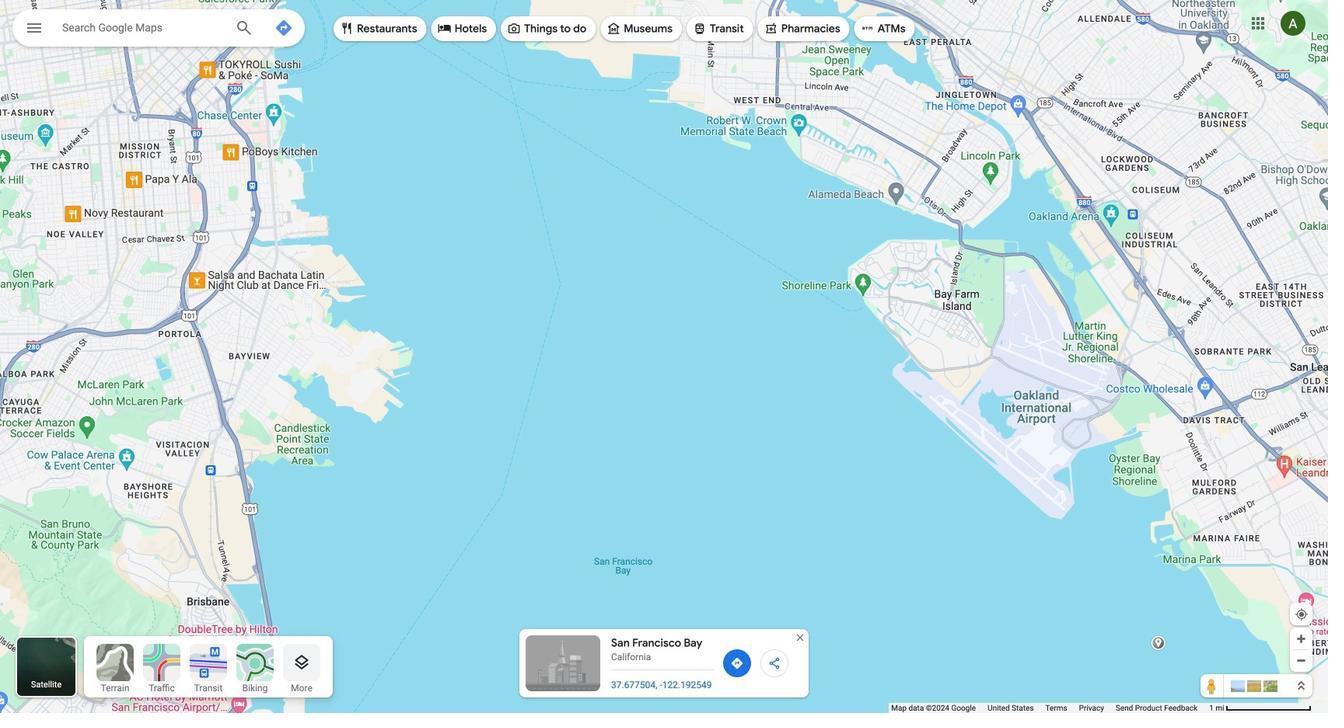 Task type: describe. For each thing, give the bounding box(es) containing it.
none field inside the search google maps field
[[62, 18, 222, 37]]

show your location image
[[1295, 608, 1309, 622]]

none search field inside google maps element
[[12, 9, 305, 51]]

map · use arrow keys to pan the map. · get details about a place by pressing its corresponding number key. application
[[0, 0, 1328, 714]]

zoom in image
[[1296, 634, 1307, 646]]



Task type: vqa. For each thing, say whether or not it's contained in the screenshot.
LaGuardia
no



Task type: locate. For each thing, give the bounding box(es) containing it.
san francisco bay element
[[520, 630, 809, 698]]

None search field
[[12, 9, 305, 51]]

google maps element
[[0, 0, 1328, 714]]

google account: augustus odena  
(augustus@adept.ai) image
[[1281, 11, 1306, 36]]

Search Google Maps field
[[12, 9, 305, 51]]

zoom out image
[[1296, 656, 1307, 667]]

show street view coverage image
[[1201, 675, 1224, 698]]

san francisco bay dialog
[[611, 636, 719, 698]]

None field
[[62, 18, 222, 37]]



